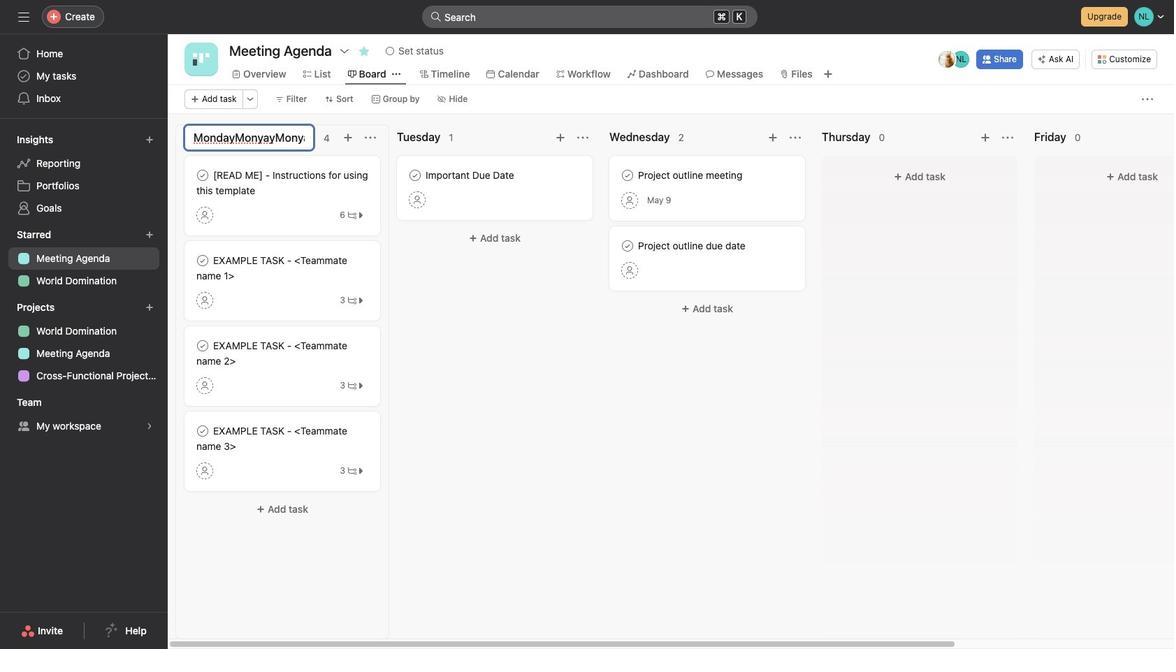 Task type: describe. For each thing, give the bounding box(es) containing it.
new project or portfolio image
[[145, 303, 154, 312]]

see details, my workspace image
[[145, 422, 154, 431]]

1 more section actions image from the left
[[790, 132, 801, 143]]

2 more section actions image from the left
[[577, 132, 588, 143]]

hide sidebar image
[[18, 11, 29, 22]]

global element
[[0, 34, 168, 118]]

starred element
[[0, 222, 168, 295]]

projects element
[[0, 295, 168, 390]]

add task image for second more section actions icon from right
[[342, 132, 354, 143]]

more actions image
[[246, 95, 254, 103]]

tab actions image
[[392, 70, 400, 78]]

show options image
[[339, 45, 350, 57]]

add tab image
[[822, 68, 834, 80]]



Task type: vqa. For each thing, say whether or not it's contained in the screenshot.
Inbox
no



Task type: locate. For each thing, give the bounding box(es) containing it.
add task image for 2nd more section actions icon from left
[[555, 132, 566, 143]]

remove from starred image
[[358, 45, 370, 57]]

0 horizontal spatial mark complete image
[[194, 252, 211, 269]]

2 horizontal spatial add task image
[[980, 132, 991, 143]]

1 horizontal spatial more section actions image
[[577, 132, 588, 143]]

0 vertical spatial mark complete image
[[619, 167, 636, 184]]

more section actions image
[[790, 132, 801, 143], [1002, 132, 1013, 143]]

1 horizontal spatial mark complete image
[[619, 167, 636, 184]]

add task image
[[767, 132, 779, 143]]

more section actions image
[[365, 132, 376, 143], [577, 132, 588, 143]]

2 more section actions image from the left
[[1002, 132, 1013, 143]]

None field
[[422, 6, 758, 28]]

mark complete image
[[194, 167, 211, 184], [407, 167, 424, 184], [619, 238, 636, 254], [194, 338, 211, 354], [194, 423, 211, 440]]

Mark complete checkbox
[[194, 167, 211, 184], [407, 167, 424, 184], [619, 167, 636, 184], [619, 238, 636, 254], [194, 252, 211, 269], [194, 338, 211, 354], [194, 423, 211, 440]]

1 horizontal spatial more section actions image
[[1002, 132, 1013, 143]]

1 vertical spatial mark complete image
[[194, 252, 211, 269]]

add task image
[[342, 132, 354, 143], [555, 132, 566, 143], [980, 132, 991, 143]]

add task image for second more section actions image from left
[[980, 132, 991, 143]]

board image
[[193, 51, 210, 68]]

Search tasks, projects, and more text field
[[422, 6, 758, 28]]

0 horizontal spatial add task image
[[342, 132, 354, 143]]

1 add task image from the left
[[342, 132, 354, 143]]

New section text field
[[185, 125, 314, 150]]

prominent image
[[431, 11, 442, 22]]

1 horizontal spatial add task image
[[555, 132, 566, 143]]

add items to starred image
[[145, 231, 154, 239]]

0 horizontal spatial more section actions image
[[790, 132, 801, 143]]

3 add task image from the left
[[980, 132, 991, 143]]

teams element
[[0, 390, 168, 440]]

more actions image
[[1142, 94, 1153, 105]]

new insights image
[[145, 136, 154, 144]]

2 add task image from the left
[[555, 132, 566, 143]]

1 more section actions image from the left
[[365, 132, 376, 143]]

0 horizontal spatial more section actions image
[[365, 132, 376, 143]]

mark complete image
[[619, 167, 636, 184], [194, 252, 211, 269]]

insights element
[[0, 127, 168, 222]]



